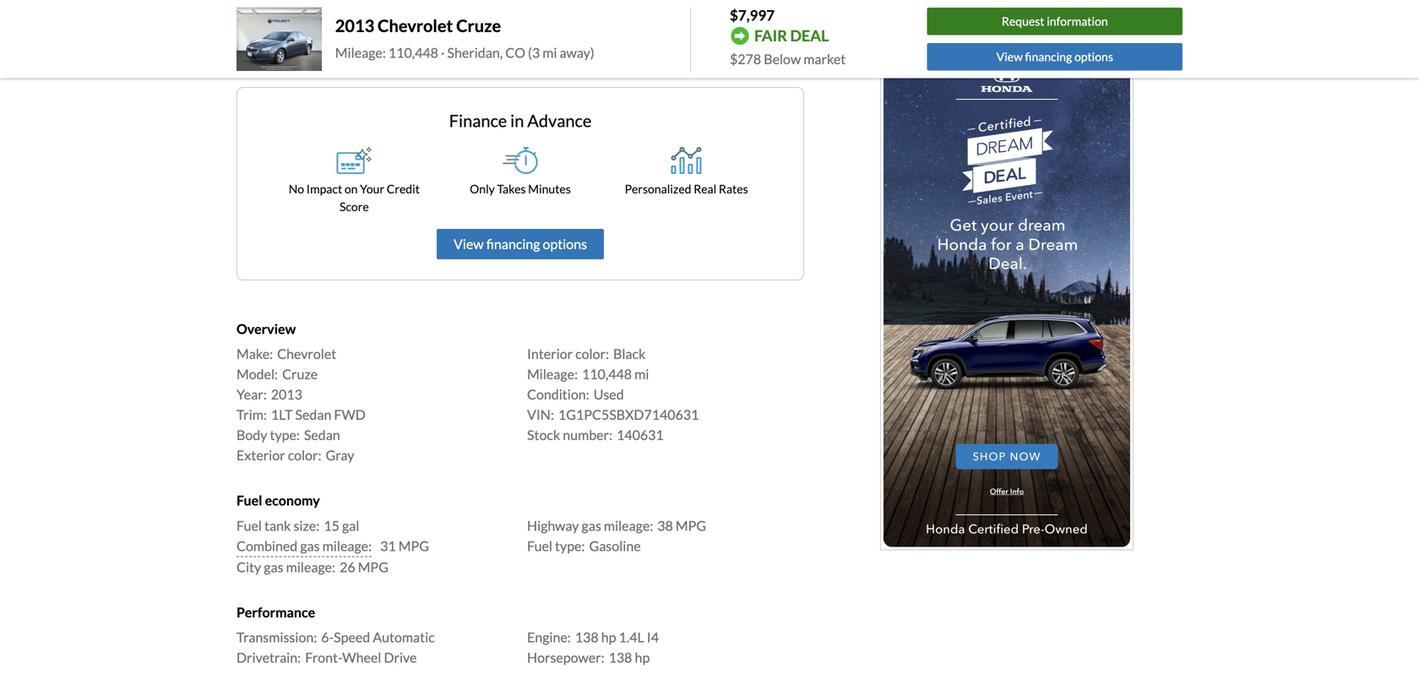 Task type: locate. For each thing, give the bounding box(es) containing it.
advertisement region
[[880, 43, 1134, 550]]

1 vertical spatial cruze
[[282, 366, 318, 382]]

0 vertical spatial view financing options
[[997, 49, 1114, 64]]

finance
[[449, 111, 507, 131]]

1 vertical spatial mi
[[635, 366, 649, 382]]

real
[[694, 182, 717, 196]]

fair
[[754, 26, 787, 45]]

color:
[[575, 346, 609, 362], [288, 447, 322, 464]]

2013
[[335, 15, 374, 36], [271, 386, 302, 403]]

make: chevrolet model: cruze year: 2013 trim: 1lt sedan fwd body type: sedan exterior color: gray
[[237, 346, 366, 464]]

color: inside interior color: black mileage: 110,448 mi condition: used vin: 1g1pc5sbxd7140631 stock number: 140631
[[575, 346, 609, 362]]

1 vertical spatial view
[[454, 236, 484, 252]]

1 horizontal spatial type:
[[555, 538, 585, 554]]

request information button
[[927, 8, 1183, 35]]

gasoline
[[287, 28, 340, 44], [589, 538, 641, 554]]

2 vertical spatial mileage:
[[286, 559, 335, 575]]

$278
[[730, 51, 761, 67]]

38
[[658, 517, 673, 534]]

0 horizontal spatial 6-
[[321, 629, 334, 646]]

fuel inside fuel tank size: 15 gal combined gas mileage: 31 mpg city gas mileage: 26 mpg
[[237, 517, 262, 534]]

away)
[[560, 44, 595, 61]]

fuel
[[287, 8, 313, 24], [237, 492, 262, 509], [237, 517, 262, 534], [527, 538, 553, 554]]

automatic
[[630, 28, 694, 44], [373, 629, 435, 646]]

fuel for fuel type gasoline
[[287, 8, 313, 24]]

0 vertical spatial 6-
[[578, 28, 591, 44]]

chevrolet inside make: chevrolet model: cruze year: 2013 trim: 1lt sedan fwd body type: sedan exterior color: gray
[[277, 346, 336, 362]]

1 horizontal spatial color:
[[575, 346, 609, 362]]

1 horizontal spatial cruze
[[456, 15, 501, 36]]

0 vertical spatial view
[[997, 49, 1023, 64]]

1 horizontal spatial mpg
[[399, 538, 429, 554]]

options down information
[[1075, 49, 1114, 64]]

2 vertical spatial gas
[[264, 559, 283, 575]]

1 vertical spatial 110,448
[[582, 366, 632, 382]]

minutes
[[528, 182, 571, 196]]

1 vertical spatial automatic
[[373, 629, 435, 646]]

mileage: left the 38
[[604, 517, 653, 534]]

0 horizontal spatial gas
[[264, 559, 283, 575]]

110,448 inside interior color: black mileage: 110,448 mi condition: used vin: 1g1pc5sbxd7140631 stock number: 140631
[[582, 366, 632, 382]]

color: left black
[[575, 346, 609, 362]]

0 vertical spatial type:
[[270, 427, 300, 443]]

gas down combined
[[264, 559, 283, 575]]

0 vertical spatial mi
[[543, 44, 557, 61]]

type: down highway
[[555, 538, 585, 554]]

view financing options
[[997, 49, 1114, 64], [454, 236, 587, 252]]

type: down 1lt
[[270, 427, 300, 443]]

mileage: inside interior color: black mileage: 110,448 mi condition: used vin: 1g1pc5sbxd7140631 stock number: 140631
[[527, 366, 578, 382]]

chevrolet for model:
[[277, 346, 336, 362]]

6- right "(3"
[[578, 28, 591, 44]]

1 horizontal spatial gasoline
[[589, 538, 641, 554]]

mpg right 31
[[399, 538, 429, 554]]

0 horizontal spatial mpg
[[358, 559, 389, 575]]

1 horizontal spatial mileage:
[[527, 366, 578, 382]]

view financing options button down request information button
[[927, 43, 1183, 71]]

sedan right 1lt
[[295, 407, 331, 423]]

mileage: for interior
[[527, 366, 578, 382]]

110,448 left · in the top left of the page
[[389, 44, 438, 61]]

mi inside "2013 chevrolet cruze mileage: 110,448 · sheridan, co (3 mi away)"
[[543, 44, 557, 61]]

type: inside make: chevrolet model: cruze year: 2013 trim: 1lt sedan fwd body type: sedan exterior color: gray
[[270, 427, 300, 443]]

mileage:
[[335, 44, 386, 61], [527, 366, 578, 382]]

$278 below market
[[730, 51, 846, 67]]

mileage:
[[604, 517, 653, 534], [322, 538, 372, 554], [286, 559, 335, 575]]

rates
[[719, 182, 748, 196]]

fwd
[[334, 407, 366, 423]]

only takes minutes
[[470, 182, 571, 196]]

0 horizontal spatial gasoline
[[287, 28, 340, 44]]

1 horizontal spatial financing
[[1025, 49, 1072, 64]]

6- up front-
[[321, 629, 334, 646]]

0 vertical spatial options
[[1075, 49, 1114, 64]]

cruze inside make: chevrolet model: cruze year: 2013 trim: 1lt sedan fwd body type: sedan exterior color: gray
[[282, 366, 318, 382]]

mpg inside highway gas mileage: 38 mpg fuel type: gasoline
[[676, 517, 706, 534]]

1 vertical spatial color:
[[288, 447, 322, 464]]

sedan up gray
[[304, 427, 340, 443]]

1 horizontal spatial view
[[997, 49, 1023, 64]]

0 horizontal spatial view financing options button
[[437, 229, 604, 259]]

1 vertical spatial type:
[[555, 538, 585, 554]]

view
[[997, 49, 1023, 64], [454, 236, 484, 252]]

condition:
[[527, 386, 589, 403]]

mileage: down gal
[[322, 538, 372, 554]]

mileage: down interior
[[527, 366, 578, 382]]

1 horizontal spatial mi
[[635, 366, 649, 382]]

gas down size:
[[300, 538, 320, 554]]

0 vertical spatial financing
[[1025, 49, 1072, 64]]

1 horizontal spatial 110,448
[[582, 366, 632, 382]]

1 vertical spatial hp
[[635, 649, 650, 666]]

mpg
[[676, 517, 706, 534], [399, 538, 429, 554], [358, 559, 389, 575]]

financing
[[1025, 49, 1072, 64], [486, 236, 540, 252]]

0 horizontal spatial automatic
[[373, 629, 435, 646]]

0 horizontal spatial hp
[[601, 629, 616, 646]]

finance in advance
[[449, 111, 592, 131]]

on
[[345, 182, 358, 196]]

15
[[324, 517, 340, 534]]

no
[[289, 182, 304, 196]]

chevron left image
[[956, 1, 967, 21]]

personalized
[[625, 182, 692, 196]]

1 horizontal spatial 2013
[[335, 15, 374, 36]]

0 horizontal spatial view
[[454, 236, 484, 252]]

gasoline inside highway gas mileage: 38 mpg fuel type: gasoline
[[589, 538, 641, 554]]

hp left "1.4l"
[[601, 629, 616, 646]]

speed right "(3"
[[591, 28, 628, 44]]

fuel inside "fuel type gasoline"
[[287, 8, 313, 24]]

0 horizontal spatial view financing options
[[454, 236, 587, 252]]

0 horizontal spatial options
[[543, 236, 587, 252]]

mi
[[543, 44, 557, 61], [635, 366, 649, 382]]

type:
[[270, 427, 300, 443], [555, 538, 585, 554]]

cruze
[[456, 15, 501, 36], [282, 366, 318, 382]]

1 vertical spatial gasoline
[[589, 538, 641, 554]]

mileage: inside highway gas mileage: 38 mpg fuel type: gasoline
[[604, 517, 653, 534]]

gas
[[582, 517, 601, 534], [300, 538, 320, 554], [264, 559, 283, 575]]

1 vertical spatial mpg
[[399, 538, 429, 554]]

overview
[[237, 321, 296, 337]]

·
[[441, 44, 445, 61]]

0 vertical spatial mileage:
[[604, 517, 653, 534]]

0 horizontal spatial 110,448
[[389, 44, 438, 61]]

fuel left the economy
[[237, 492, 262, 509]]

financing down request information button
[[1025, 49, 1072, 64]]

138 down "1.4l"
[[609, 649, 632, 666]]

cruze right model:
[[282, 366, 318, 382]]

mileage: down type
[[335, 44, 386, 61]]

fuel down highway
[[527, 538, 553, 554]]

1 horizontal spatial speed
[[591, 28, 628, 44]]

1 vertical spatial 6-
[[321, 629, 334, 646]]

chevrolet inside "2013 chevrolet cruze mileage: 110,448 · sheridan, co (3 mi away)"
[[378, 15, 453, 36]]

0 horizontal spatial cruze
[[282, 366, 318, 382]]

1 vertical spatial view financing options
[[454, 236, 587, 252]]

fuel type image
[[243, 13, 270, 40]]

2013 chevrolet cruze image
[[237, 7, 322, 71]]

highway gas mileage: 38 mpg fuel type: gasoline
[[527, 517, 706, 554]]

1 vertical spatial speed
[[334, 629, 370, 646]]

2 horizontal spatial gas
[[582, 517, 601, 534]]

mileage: left 26 on the bottom left of page
[[286, 559, 335, 575]]

0 vertical spatial 2013
[[335, 15, 374, 36]]

1 vertical spatial mileage:
[[527, 366, 578, 382]]

0 horizontal spatial chevrolet
[[277, 346, 336, 362]]

0 horizontal spatial financing
[[486, 236, 540, 252]]

2 horizontal spatial mpg
[[676, 517, 706, 534]]

31
[[380, 538, 396, 554]]

1 horizontal spatial gas
[[300, 538, 320, 554]]

chevrolet
[[378, 15, 453, 36], [277, 346, 336, 362]]

cruze up sheridan,
[[456, 15, 501, 36]]

110,448 up "used"
[[582, 366, 632, 382]]

vin:
[[527, 407, 554, 423]]

0 vertical spatial color:
[[575, 346, 609, 362]]

110,448
[[389, 44, 438, 61], [582, 366, 632, 382]]

0 vertical spatial 138
[[575, 629, 599, 646]]

financing down takes
[[486, 236, 540, 252]]

gas inside highway gas mileage: 38 mpg fuel type: gasoline
[[582, 517, 601, 534]]

1 horizontal spatial options
[[1075, 49, 1114, 64]]

0 vertical spatial gas
[[582, 517, 601, 534]]

horsepower:
[[527, 649, 605, 666]]

mi right "(3"
[[543, 44, 557, 61]]

view down only in the top left of the page
[[454, 236, 484, 252]]

0 horizontal spatial 2013
[[271, 386, 302, 403]]

chevrolet down overview
[[277, 346, 336, 362]]

6- inside transmission: 6-speed automatic drivetrain: front-wheel drive
[[321, 629, 334, 646]]

mpg right the 38
[[676, 517, 706, 534]]

view financing options button
[[927, 43, 1183, 71], [437, 229, 604, 259]]

chevrolet up · in the top left of the page
[[378, 15, 453, 36]]

1 horizontal spatial automatic
[[630, 28, 694, 44]]

0 vertical spatial hp
[[601, 629, 616, 646]]

gas right highway
[[582, 517, 601, 534]]

highway
[[527, 517, 579, 534]]

0 vertical spatial cruze
[[456, 15, 501, 36]]

0 vertical spatial sedan
[[295, 407, 331, 423]]

2013 up 1lt
[[271, 386, 302, 403]]

fuel for fuel economy
[[237, 492, 262, 509]]

1 vertical spatial chevrolet
[[277, 346, 336, 362]]

2013 right 2013 chevrolet cruze image at top
[[335, 15, 374, 36]]

make:
[[237, 346, 273, 362]]

front-
[[305, 649, 342, 666]]

view financing options down "only takes minutes" at the top left of page
[[454, 236, 587, 252]]

hp down i4
[[635, 649, 650, 666]]

0 horizontal spatial color:
[[288, 447, 322, 464]]

1 horizontal spatial chevrolet
[[378, 15, 453, 36]]

used
[[594, 386, 624, 403]]

black
[[613, 346, 646, 362]]

fuel inside highway gas mileage: 38 mpg fuel type: gasoline
[[527, 538, 553, 554]]

view financing options down request information button
[[997, 49, 1114, 64]]

0 horizontal spatial speed
[[334, 629, 370, 646]]

mileage: for 2013
[[335, 44, 386, 61]]

0 vertical spatial mpg
[[676, 517, 706, 534]]

0 horizontal spatial mileage:
[[335, 44, 386, 61]]

1 horizontal spatial 138
[[609, 649, 632, 666]]

view financing options button down "only takes minutes" at the top left of page
[[437, 229, 604, 259]]

only
[[470, 182, 495, 196]]

0 vertical spatial view financing options button
[[927, 43, 1183, 71]]

fuel up combined
[[237, 517, 262, 534]]

0 vertical spatial mileage:
[[335, 44, 386, 61]]

0 vertical spatial gasoline
[[287, 28, 340, 44]]

138 up horsepower:
[[575, 629, 599, 646]]

mileage: inside "2013 chevrolet cruze mileage: 110,448 · sheridan, co (3 mi away)"
[[335, 44, 386, 61]]

options
[[1075, 49, 1114, 64], [543, 236, 587, 252]]

view down request
[[997, 49, 1023, 64]]

sedan
[[295, 407, 331, 423], [304, 427, 340, 443]]

model:
[[237, 366, 278, 382]]

below
[[764, 51, 801, 67]]

options down "minutes"
[[543, 236, 587, 252]]

speed
[[591, 28, 628, 44], [334, 629, 370, 646]]

chevrolet for cruze
[[378, 15, 453, 36]]

mpg right 26 on the bottom left of page
[[358, 559, 389, 575]]

request information
[[1002, 14, 1108, 28]]

1 vertical spatial options
[[543, 236, 587, 252]]

0 vertical spatial chevrolet
[[378, 15, 453, 36]]

speed inside transmission: 6-speed automatic drivetrain: front-wheel drive
[[334, 629, 370, 646]]

6-speed automatic
[[578, 28, 694, 44]]

110,448 inside "2013 chevrolet cruze mileage: 110,448 · sheridan, co (3 mi away)"
[[389, 44, 438, 61]]

0 vertical spatial 110,448
[[389, 44, 438, 61]]

speed up wheel
[[334, 629, 370, 646]]

1 vertical spatial 2013
[[271, 386, 302, 403]]

0 horizontal spatial type:
[[270, 427, 300, 443]]

110,448 for color:
[[582, 366, 632, 382]]

0 horizontal spatial mi
[[543, 44, 557, 61]]

mi down black
[[635, 366, 649, 382]]

26
[[340, 559, 355, 575]]

0 vertical spatial speed
[[591, 28, 628, 44]]

$7,997
[[730, 6, 775, 24]]

fuel tank size: 15 gal combined gas mileage: 31 mpg city gas mileage: 26 mpg
[[237, 517, 429, 575]]

hp
[[601, 629, 616, 646], [635, 649, 650, 666]]

fuel left type
[[287, 8, 313, 24]]

fuel economy
[[237, 492, 320, 509]]

color: left gray
[[288, 447, 322, 464]]



Task type: describe. For each thing, give the bounding box(es) containing it.
1 horizontal spatial 6-
[[578, 28, 591, 44]]

1 horizontal spatial view financing options button
[[927, 43, 1183, 71]]

year:
[[237, 386, 267, 403]]

drivetrain:
[[237, 649, 301, 666]]

1 vertical spatial mileage:
[[322, 538, 372, 554]]

stock
[[527, 427, 560, 443]]

1g1pc5sbxd7140631
[[558, 407, 699, 423]]

trim:
[[237, 407, 267, 423]]

economy
[[265, 492, 320, 509]]

personalized real rates
[[625, 182, 748, 196]]

co
[[505, 44, 526, 61]]

gal
[[342, 517, 359, 534]]

1lt
[[271, 407, 293, 423]]

1 vertical spatial 138
[[609, 649, 632, 666]]

impact
[[307, 182, 342, 196]]

interior color: black mileage: 110,448 mi condition: used vin: 1g1pc5sbxd7140631 stock number: 140631
[[527, 346, 699, 443]]

request
[[1002, 14, 1045, 28]]

advance
[[527, 111, 592, 131]]

140631
[[617, 427, 664, 443]]

2013 chevrolet cruze mileage: 110,448 · sheridan, co (3 mi away)
[[335, 15, 595, 61]]

chevron right image
[[1048, 1, 1058, 21]]

drive
[[384, 649, 417, 666]]

type
[[315, 8, 342, 24]]

1 vertical spatial financing
[[486, 236, 540, 252]]

automatic inside transmission: 6-speed automatic drivetrain: front-wheel drive
[[373, 629, 435, 646]]

in
[[510, 111, 524, 131]]

no impact on your credit score
[[289, 182, 420, 214]]

number:
[[563, 427, 613, 443]]

your
[[360, 182, 384, 196]]

information
[[1047, 14, 1108, 28]]

interior
[[527, 346, 573, 362]]

gasoline inside "fuel type gasoline"
[[287, 28, 340, 44]]

type: inside highway gas mileage: 38 mpg fuel type: gasoline
[[555, 538, 585, 554]]

transmission: 6-speed automatic drivetrain: front-wheel drive
[[237, 629, 435, 666]]

0 vertical spatial automatic
[[630, 28, 694, 44]]

fuel for fuel tank size: 15 gal combined gas mileage: 31 mpg city gas mileage: 26 mpg
[[237, 517, 262, 534]]

score
[[340, 199, 369, 214]]

2 vertical spatial mpg
[[358, 559, 389, 575]]

mi inside interior color: black mileage: 110,448 mi condition: used vin: 1g1pc5sbxd7140631 stock number: 140631
[[635, 366, 649, 382]]

performance
[[237, 604, 315, 620]]

transmission:
[[237, 629, 317, 646]]

sheridan,
[[447, 44, 503, 61]]

city
[[237, 559, 261, 575]]

deal
[[790, 26, 829, 45]]

color: inside make: chevrolet model: cruze year: 2013 trim: 1lt sedan fwd body type: sedan exterior color: gray
[[288, 447, 322, 464]]

fair deal
[[754, 26, 829, 45]]

1 horizontal spatial view financing options
[[997, 49, 1114, 64]]

0 horizontal spatial 138
[[575, 629, 599, 646]]

2013 inside make: chevrolet model: cruze year: 2013 trim: 1lt sedan fwd body type: sedan exterior color: gray
[[271, 386, 302, 403]]

i4
[[647, 629, 659, 646]]

credit
[[387, 182, 420, 196]]

combined
[[237, 538, 298, 554]]

engine:
[[527, 629, 571, 646]]

1 vertical spatial view financing options button
[[437, 229, 604, 259]]

1 horizontal spatial hp
[[635, 649, 650, 666]]

2013 inside "2013 chevrolet cruze mileage: 110,448 · sheridan, co (3 mi away)"
[[335, 15, 374, 36]]

1.4l
[[619, 629, 644, 646]]

fuel type gasoline
[[287, 8, 342, 44]]

exterior
[[237, 447, 285, 464]]

size:
[[294, 517, 320, 534]]

110,448 for chevrolet
[[389, 44, 438, 61]]

1 vertical spatial gas
[[300, 538, 320, 554]]

(3
[[528, 44, 540, 61]]

gray
[[326, 447, 354, 464]]

1 vertical spatial sedan
[[304, 427, 340, 443]]

body
[[237, 427, 267, 443]]

tank
[[264, 517, 291, 534]]

takes
[[497, 182, 526, 196]]

market
[[804, 51, 846, 67]]

engine: 138 hp 1.4l i4 horsepower: 138 hp
[[527, 629, 659, 666]]

wheel
[[342, 649, 381, 666]]

cruze inside "2013 chevrolet cruze mileage: 110,448 · sheridan, co (3 mi away)"
[[456, 15, 501, 36]]



Task type: vqa. For each thing, say whether or not it's contained in the screenshot.
compared
no



